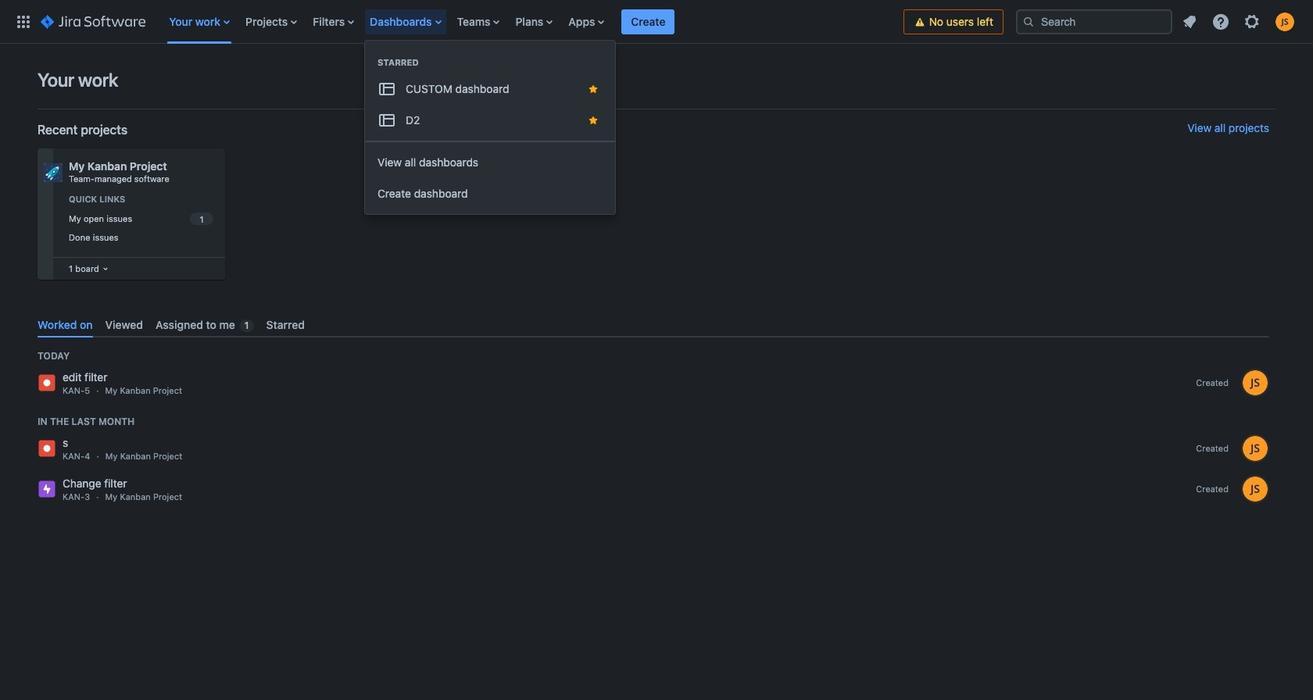Task type: vqa. For each thing, say whether or not it's contained in the screenshot.
Star D2 icon
yes



Task type: locate. For each thing, give the bounding box(es) containing it.
notifications image
[[1181, 12, 1199, 31]]

your profile and settings image
[[1276, 12, 1295, 31]]

search image
[[1023, 15, 1035, 28]]

list
[[161, 0, 904, 43], [1176, 7, 1304, 36]]

jira software image
[[41, 12, 146, 31], [41, 12, 146, 31]]

dashboard image
[[378, 80, 396, 99], [378, 111, 396, 130]]

0 vertical spatial dashboard image
[[378, 80, 396, 99]]

1 horizontal spatial list
[[1176, 7, 1304, 36]]

0 horizontal spatial list item
[[365, 0, 448, 43]]

2 list item from the left
[[622, 0, 675, 43]]

star custom dashboard image
[[587, 83, 600, 95]]

0 horizontal spatial list
[[161, 0, 904, 43]]

heading
[[365, 56, 615, 69]]

1 horizontal spatial list item
[[622, 0, 675, 43]]

None search field
[[1016, 9, 1173, 34]]

banner
[[0, 0, 1314, 44]]

1 dashboard image from the top
[[378, 80, 396, 99]]

list item
[[365, 0, 448, 43], [622, 0, 675, 43]]

2 dashboard image from the top
[[378, 111, 396, 130]]

1 vertical spatial dashboard image
[[378, 111, 396, 130]]

primary element
[[9, 0, 904, 43]]

tab list
[[31, 312, 1276, 338]]

settings image
[[1243, 12, 1262, 31]]



Task type: describe. For each thing, give the bounding box(es) containing it.
1 list item from the left
[[365, 0, 448, 43]]

dashboard image for star d2 image
[[378, 111, 396, 130]]

dashboard image for star custom dashboard image
[[378, 80, 396, 99]]

Search field
[[1016, 9, 1173, 34]]

appswitcher icon image
[[14, 12, 33, 31]]

star d2 image
[[587, 114, 600, 127]]

help image
[[1212, 12, 1231, 31]]

board image
[[99, 263, 112, 275]]



